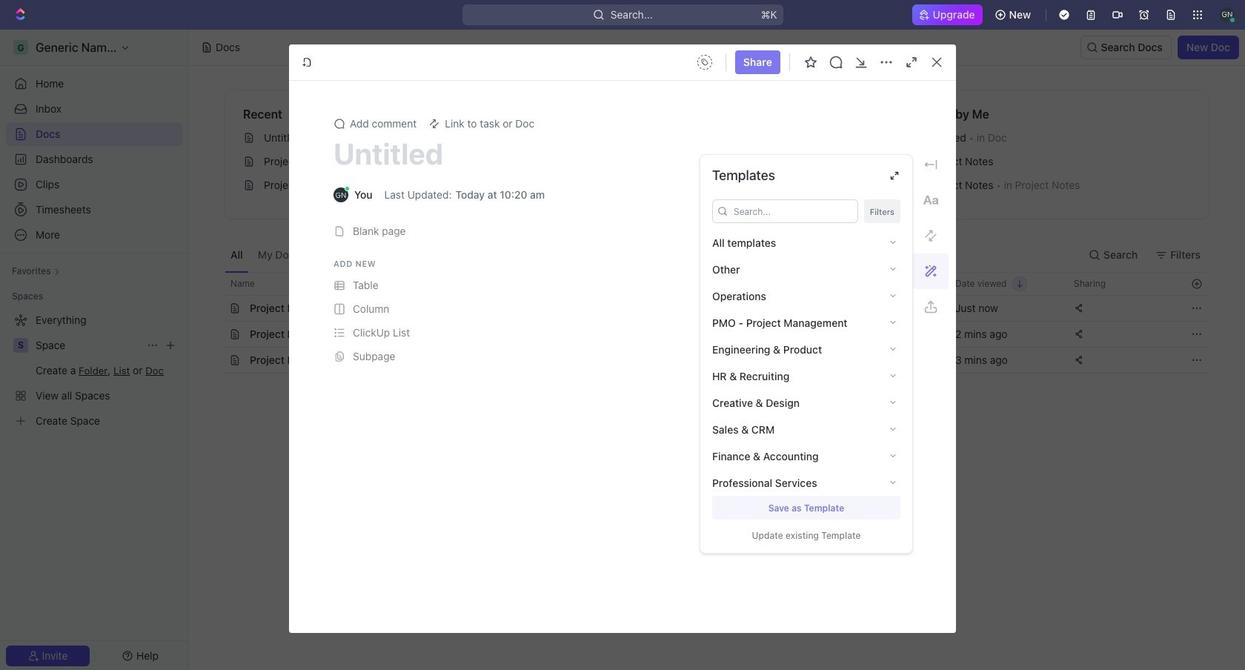 Task type: vqa. For each thing, say whether or not it's contained in the screenshot.
ok corresponding to 2nd ok BUTTON from the bottom
no



Task type: locate. For each thing, give the bounding box(es) containing it.
dropdown menu image
[[693, 50, 717, 74]]

table
[[208, 272, 1210, 374]]

tab list
[[225, 237, 592, 272]]

cell
[[208, 296, 225, 321], [828, 296, 947, 321], [208, 322, 225, 347], [208, 348, 225, 373], [828, 348, 947, 373]]

no favorited docs image
[[688, 123, 747, 183]]

1 row from the top
[[208, 272, 1210, 296]]

2 row from the top
[[208, 295, 1210, 322]]

row
[[208, 272, 1210, 296], [208, 295, 1210, 322], [208, 321, 1210, 348], [208, 347, 1210, 374]]

Search... text field
[[734, 200, 853, 222]]

column header
[[208, 272, 225, 296]]

space, , element
[[13, 338, 28, 353]]



Task type: describe. For each thing, give the bounding box(es) containing it.
3 row from the top
[[208, 321, 1210, 348]]

sidebar navigation
[[0, 30, 189, 670]]

4 row from the top
[[208, 347, 1210, 374]]



